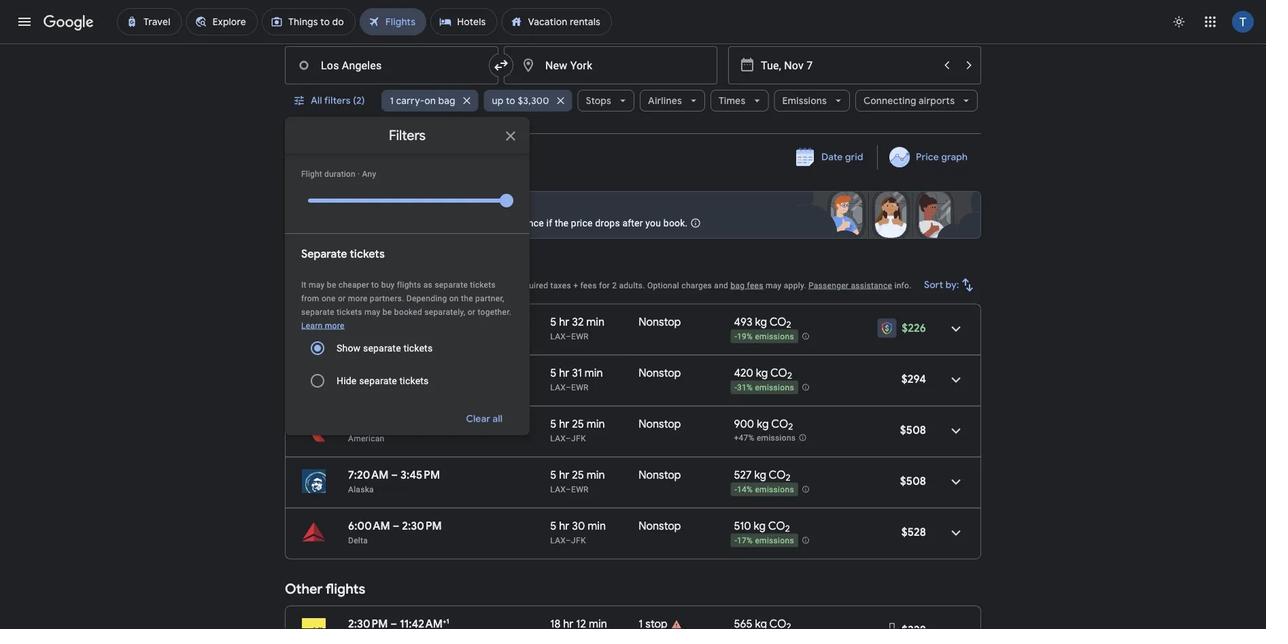 Task type: vqa. For each thing, say whether or not it's contained in the screenshot.


Task type: describe. For each thing, give the bounding box(es) containing it.
stops
[[586, 95, 611, 107]]

1 spirit from the top
[[348, 332, 368, 341]]

7:20 am – 3:45 pm alaska
[[348, 468, 440, 494]]

+ inside the 9:15 pm – 5:47 am + 1
[[438, 315, 442, 324]]

kg for 510
[[754, 519, 766, 533]]

min for 3:45 pm
[[587, 468, 605, 482]]

main menu image
[[16, 14, 33, 30]]

nonstop flight. element for 420
[[639, 366, 681, 382]]

2 horizontal spatial may
[[766, 281, 782, 290]]

price for price graph
[[916, 151, 939, 163]]

ewr for 31
[[572, 383, 589, 392]]

$226
[[902, 321, 927, 335]]

clear all button
[[450, 403, 519, 435]]

on for carry-
[[424, 95, 436, 107]]

nonstop flight. element for 527
[[639, 468, 681, 484]]

flight
[[301, 169, 322, 179]]

Departure text field
[[761, 47, 935, 84]]

0 vertical spatial be
[[327, 280, 336, 289]]

if
[[547, 217, 553, 229]]

total duration 18 hr 12 min. element
[[551, 617, 639, 629]]

flights inside it may be cheaper to buy flights as separate tickets from one or more partners. depending on the partner, separate tickets may be booked separately, or together. learn more
[[397, 280, 421, 289]]

-17% emissions
[[735, 536, 795, 546]]

emissions for 527
[[755, 485, 795, 495]]

528 US dollars text field
[[902, 525, 927, 539]]

swap origin and destination. image
[[493, 57, 510, 73]]

learn more link
[[301, 321, 345, 330]]

min for 6:59 pm
[[585, 366, 603, 380]]

clear
[[466, 413, 490, 425]]

– inside 5 hr 32 min lax – ewr
[[566, 332, 572, 341]]

from
[[301, 294, 320, 303]]

1 horizontal spatial price
[[571, 217, 593, 229]]

Arrival time: 3:45 PM. text field
[[401, 468, 440, 482]]

kg for 527
[[755, 468, 767, 482]]

co for 510
[[769, 519, 786, 533]]

total duration 5 hr 25 min. element for 900
[[551, 417, 639, 433]]

6:59 pm
[[406, 366, 444, 380]]

(2)
[[353, 95, 365, 107]]

track prices
[[308, 147, 364, 159]]

times button
[[711, 84, 769, 117]]

stops button
[[578, 84, 634, 117]]

optional
[[648, 281, 680, 290]]

1 you from the left
[[466, 217, 481, 229]]

flights,
[[378, 217, 407, 229]]

the inside it may be cheaper to buy flights as separate tickets from one or more partners. depending on the partner, separate tickets may be booked separately, or together. learn more
[[461, 294, 473, 303]]

total duration 5 hr 25 min. element for 527
[[551, 468, 639, 484]]

2 fees from the left
[[747, 281, 764, 290]]

ewr for 32
[[572, 332, 589, 341]]

19%
[[738, 332, 753, 342]]

hr for 3:45 pm
[[559, 468, 570, 482]]

hr for 6:59 pm
[[559, 366, 570, 380]]

learn more about ranking image
[[441, 279, 453, 292]]

one
[[322, 294, 336, 303]]

together.
[[478, 307, 512, 317]]

527 kg co 2
[[734, 468, 791, 484]]

cheaper
[[339, 280, 369, 289]]

passenger assistance button
[[809, 281, 893, 290]]

2 button
[[373, 12, 428, 45]]

depending
[[407, 294, 447, 303]]

buy
[[381, 280, 395, 289]]

hide
[[337, 375, 357, 386]]

Departure time: 7:20 AM. text field
[[348, 468, 389, 482]]

all
[[493, 413, 503, 425]]

2 for 493
[[787, 319, 792, 331]]

emissions down 900 kg co 2
[[757, 434, 796, 443]]

price for price guarantee
[[334, 200, 360, 214]]

change appearance image
[[1163, 5, 1196, 38]]

·
[[358, 169, 360, 179]]

for
[[334, 217, 348, 229]]

learn more about price guarantee image
[[680, 207, 712, 239]]

all filters (2)
[[311, 95, 365, 107]]

– down partners.
[[389, 315, 395, 329]]

connecting airports
[[864, 95, 955, 107]]

nonstop for 420
[[639, 366, 681, 380]]

show
[[337, 343, 361, 354]]

main content containing best flights
[[285, 145, 982, 629]]

booked
[[394, 307, 423, 317]]

price graph
[[916, 151, 968, 163]]

separately,
[[425, 307, 466, 317]]

jfk for 30
[[572, 536, 586, 545]]

flight details. leaves los angeles international airport at 9:15 pm on tuesday, november 7 and arrives at newark liberty international airport at 5:47 am on wednesday, november 8. image
[[940, 313, 973, 345]]

nonstop flight. element for 510
[[639, 519, 681, 535]]

- for 420
[[735, 383, 738, 393]]

0 vertical spatial or
[[338, 294, 346, 303]]

30
[[572, 519, 585, 533]]

- for 527
[[735, 485, 738, 495]]

learn
[[301, 321, 323, 330]]

kg for 493
[[756, 315, 768, 329]]

1 vertical spatial price
[[353, 281, 372, 290]]

best flights
[[285, 260, 356, 277]]

2 for 900
[[789, 421, 794, 433]]

510
[[734, 519, 752, 533]]

flights for other flights
[[326, 581, 366, 598]]

-31% emissions
[[735, 383, 795, 393]]

sort by: button
[[919, 269, 982, 301]]

14%
[[738, 485, 753, 495]]

none search field containing filters
[[285, 12, 982, 435]]

420
[[734, 366, 754, 380]]

separate tickets
[[301, 247, 385, 261]]

10:28 am
[[348, 366, 394, 380]]

filters
[[389, 127, 426, 144]]

527
[[734, 468, 752, 482]]

25 for 527
[[572, 468, 584, 482]]

2 inside 2 popup button
[[398, 23, 403, 34]]

- for 493
[[735, 332, 738, 342]]

bag fees button
[[731, 281, 764, 290]]

5 for 2:30 pm
[[551, 519, 557, 533]]

book.
[[664, 217, 688, 229]]

total duration 5 hr 31 min. element
[[551, 366, 639, 382]]

2 and from the left
[[715, 281, 729, 290]]

25 for 900
[[572, 417, 584, 431]]

co for 900
[[772, 417, 789, 431]]

900
[[734, 417, 755, 431]]

nonstop flight. element for 900
[[639, 417, 681, 433]]

spirit inside 10:28 am – 6:59 pm spirit
[[348, 383, 368, 392]]

date grid button
[[787, 145, 875, 169]]

find the best price region
[[285, 145, 982, 180]]

close dialog image
[[503, 128, 519, 144]]

new
[[427, 203, 444, 212]]

2 horizontal spatial the
[[555, 217, 569, 229]]

294 US dollars text field
[[902, 372, 927, 386]]

to inside it may be cheaper to buy flights as separate tickets from one or more partners. depending on the partner, separate tickets may be booked separately, or together. learn more
[[372, 280, 379, 289]]

separate tickets option group
[[301, 332, 514, 397]]

grid
[[846, 151, 864, 163]]

duration
[[325, 169, 356, 179]]

1 stop flight. element
[[639, 617, 668, 629]]

min for 2:30 pm
[[588, 519, 606, 533]]

5 for 5:47 am
[[551, 315, 557, 329]]

Arrival time: 2:30 PM. text field
[[402, 519, 442, 533]]

prices include required taxes + fees for 2 adults. optional charges and bag fees may apply. passenger assistance
[[461, 281, 893, 290]]

226 US dollars text field
[[902, 321, 927, 335]]

hr inside 5 hr 25 min lax – jfk
[[559, 417, 570, 431]]

some
[[351, 217, 375, 229]]

min inside 5 hr 32 min lax – ewr
[[587, 315, 605, 329]]

2:30 pm
[[402, 519, 442, 533]]

- for 510
[[735, 536, 738, 546]]

32
[[572, 315, 584, 329]]

+47%
[[734, 434, 755, 443]]

17%
[[738, 536, 753, 546]]

5 inside 5 hr 25 min lax – jfk
[[551, 417, 557, 431]]

leaves los angeles international airport at 9:15 pm on tuesday, november 7 and arrives at newark liberty international airport at 5:47 am on wednesday, november 8. element
[[348, 315, 445, 329]]

kg for 900
[[757, 417, 769, 431]]

31%
[[738, 383, 753, 393]]

$508 for 900
[[901, 423, 927, 437]]

hr for 2:30 pm
[[559, 519, 570, 533]]

508 US dollars text field
[[901, 423, 927, 437]]

emissions for 420
[[755, 383, 795, 393]]

price guarantee
[[334, 200, 415, 214]]

nonstop for 900
[[639, 417, 681, 431]]

5 hr 25 min lax – ewr
[[551, 468, 605, 494]]

1 horizontal spatial may
[[365, 307, 381, 317]]

+ 1
[[443, 617, 450, 626]]



Task type: locate. For each thing, give the bounding box(es) containing it.
25 inside 5 hr 25 min lax – jfk
[[572, 417, 584, 431]]

flights for best flights
[[316, 260, 356, 277]]

flights
[[316, 260, 356, 277], [397, 280, 421, 289], [326, 581, 366, 598]]

min right 32
[[587, 315, 605, 329]]

you right pays
[[466, 217, 481, 229]]

price up for
[[334, 200, 360, 214]]

0 horizontal spatial or
[[338, 294, 346, 303]]

1 horizontal spatial fees
[[747, 281, 764, 290]]

prices
[[461, 281, 485, 290]]

guarantee
[[363, 200, 415, 214]]

lax inside 5 hr 32 min lax – ewr
[[551, 332, 566, 341]]

25
[[572, 417, 584, 431], [572, 468, 584, 482]]

0 horizontal spatial to
[[372, 280, 379, 289]]

emissions button
[[774, 84, 850, 117]]

hr down 5 hr 31 min lax – ewr
[[559, 417, 570, 431]]

0 horizontal spatial fees
[[581, 281, 597, 290]]

0 horizontal spatial 1
[[390, 95, 394, 107]]

co inside 510 kg co 2
[[769, 519, 786, 533]]

– inside 5 hr 25 min lax – jfk
[[566, 434, 572, 443]]

5 inside 5 hr 32 min lax – ewr
[[551, 315, 557, 329]]

- down 493
[[735, 332, 738, 342]]

1 horizontal spatial be
[[383, 307, 392, 317]]

may down partners.
[[365, 307, 381, 317]]

1 vertical spatial $508
[[901, 474, 927, 488]]

total duration 5 hr 25 min. element down 5 hr 31 min lax – ewr
[[551, 417, 639, 433]]

25 down 5 hr 25 min lax – jfk
[[572, 468, 584, 482]]

0 horizontal spatial the
[[461, 294, 473, 303]]

1 hr from the top
[[559, 315, 570, 329]]

3 nonstop flight. element from the top
[[639, 417, 681, 433]]

1 horizontal spatial price
[[916, 151, 939, 163]]

price left buy
[[353, 281, 372, 290]]

1 lax from the top
[[551, 332, 566, 341]]

and up partners.
[[374, 281, 388, 290]]

2 inside 510 kg co 2
[[786, 523, 790, 535]]

1 carry-on bag button
[[381, 84, 478, 117]]

co inside 493 kg co 2
[[770, 315, 787, 329]]

– down total duration 5 hr 30 min. element
[[566, 536, 572, 545]]

1 vertical spatial total duration 5 hr 25 min. element
[[551, 468, 639, 484]]

kg inside 510 kg co 2
[[754, 519, 766, 533]]

on up filters
[[424, 95, 436, 107]]

more
[[348, 294, 368, 303], [325, 321, 345, 330]]

1 vertical spatial jfk
[[572, 536, 586, 545]]

partners.
[[370, 294, 404, 303]]

4 lax from the top
[[551, 485, 566, 494]]

31
[[572, 366, 582, 380]]

1 total duration 5 hr 25 min. element from the top
[[551, 417, 639, 433]]

co up +47% emissions
[[772, 417, 789, 431]]

nov
[[387, 147, 405, 159]]

2 spirit from the top
[[348, 383, 368, 392]]

5 for 6:59 pm
[[551, 366, 557, 380]]

1 vertical spatial or
[[468, 307, 476, 317]]

Departure time: 9:15 PM. text field
[[348, 315, 386, 329]]

co
[[770, 315, 787, 329], [771, 366, 788, 380], [772, 417, 789, 431], [769, 468, 786, 482], [769, 519, 786, 533]]

5 inside 5 hr 31 min lax – ewr
[[551, 366, 557, 380]]

spirit down 10:28 am "text field"
[[348, 383, 368, 392]]

flight details. leaves los angeles international airport at 6:00 am on tuesday, november 7 and arrives at john f. kennedy international airport at 2:30 pm on tuesday, november 7. image
[[940, 517, 973, 549]]

kg up -31% emissions
[[756, 366, 768, 380]]

2 vertical spatial 1
[[447, 617, 450, 626]]

2 nonstop from the top
[[639, 366, 681, 380]]

2 horizontal spatial +
[[574, 281, 578, 290]]

3 lax from the top
[[551, 434, 566, 443]]

flight details. leaves los angeles international airport at 7:20 am on tuesday, november 7 and arrives at newark liberty international airport at 3:45 pm on tuesday, november 7. image
[[940, 466, 973, 498]]

min down 5 hr 31 min lax – ewr
[[587, 417, 605, 431]]

1 horizontal spatial 1
[[442, 315, 445, 324]]

total duration 5 hr 30 min. element
[[551, 519, 639, 535]]

0 vertical spatial $508
[[901, 423, 927, 437]]

kg for 420
[[756, 366, 768, 380]]

up to $3,300
[[492, 95, 549, 107]]

2 you from the left
[[646, 217, 661, 229]]

None text field
[[285, 46, 499, 84], [504, 46, 718, 84], [285, 46, 499, 84], [504, 46, 718, 84]]

the down prices
[[461, 294, 473, 303]]

min down 5 hr 25 min lax – jfk
[[587, 468, 605, 482]]

min right 30
[[588, 519, 606, 533]]

nonstop for 493
[[639, 315, 681, 329]]

$508 left "flight details. leaves los angeles international airport at 6:05 am on tuesday, november 7 and arrives at john f. kennedy international airport at 2:30 pm on tuesday, november 7." icon on the bottom right of page
[[901, 423, 927, 437]]

ewr
[[572, 332, 589, 341], [572, 383, 589, 392], [572, 485, 589, 494]]

0 vertical spatial ewr
[[572, 332, 589, 341]]

kg up -14% emissions at the right bottom of page
[[755, 468, 767, 482]]

jfk down 30
[[572, 536, 586, 545]]

ewr down 31
[[572, 383, 589, 392]]

co for 420
[[771, 366, 788, 380]]

min inside 5 hr 25 min lax – ewr
[[587, 468, 605, 482]]

airlines
[[648, 95, 682, 107]]

ewr up 30
[[572, 485, 589, 494]]

1 vertical spatial spirit
[[348, 383, 368, 392]]

kg up -19% emissions
[[756, 315, 768, 329]]

-
[[735, 332, 738, 342], [735, 383, 738, 393], [735, 485, 738, 495], [735, 536, 738, 546]]

the right if
[[555, 217, 569, 229]]

0 vertical spatial more
[[348, 294, 368, 303]]

– inside 5 hr 30 min lax – jfk
[[566, 536, 572, 545]]

flight details. leaves los angeles international airport at 6:05 am on tuesday, november 7 and arrives at john f. kennedy international airport at 2:30 pm on tuesday, november 7. image
[[940, 415, 973, 447]]

other
[[285, 581, 323, 598]]

emissions for 510
[[755, 536, 795, 546]]

total duration 5 hr 25 min. element down 5 hr 25 min lax – jfk
[[551, 468, 639, 484]]

1 horizontal spatial bag
[[731, 281, 745, 290]]

clear all
[[466, 413, 503, 425]]

0 vertical spatial +
[[574, 281, 578, 290]]

– inside 5 hr 31 min lax – ewr
[[566, 383, 572, 392]]

leaves los angeles international airport at 10:28 am on tuesday, november 7 and arrives at newark liberty international airport at 6:59 pm on tuesday, november 7. element
[[348, 366, 444, 380]]

fees
[[581, 281, 597, 290], [747, 281, 764, 290]]

1 vertical spatial bag
[[731, 281, 745, 290]]

6:00 am
[[348, 519, 390, 533]]

2 vertical spatial on
[[449, 294, 459, 303]]

5 left 32
[[551, 315, 557, 329]]

bag
[[438, 95, 455, 107], [731, 281, 745, 290]]

1 jfk from the top
[[572, 434, 586, 443]]

25 inside 5 hr 25 min lax – ewr
[[572, 468, 584, 482]]

2 for 527
[[786, 472, 791, 484]]

lax inside 5 hr 25 min lax – ewr
[[551, 485, 566, 494]]

1 vertical spatial +
[[438, 315, 442, 324]]

5 inside 5 hr 30 min lax – jfk
[[551, 519, 557, 533]]

0 vertical spatial flights
[[316, 260, 356, 277]]

2 $508 from the top
[[901, 474, 927, 488]]

1 horizontal spatial you
[[646, 217, 661, 229]]

2 vertical spatial flights
[[326, 581, 366, 598]]

by:
[[946, 279, 960, 291]]

2 horizontal spatial 1
[[447, 617, 450, 626]]

it
[[301, 280, 307, 289]]

price graph button
[[881, 145, 979, 169]]

3:45 pm
[[401, 468, 440, 482]]

connecting
[[864, 95, 917, 107]]

lax for 2:30 pm
[[551, 536, 566, 545]]

tickets
[[350, 247, 385, 261], [470, 280, 496, 289], [337, 307, 362, 317], [404, 343, 433, 354], [400, 375, 429, 386]]

– inside 5 hr 25 min lax – ewr
[[566, 485, 572, 494]]

1 25 from the top
[[572, 417, 584, 431]]

any
[[362, 169, 377, 179]]

0 horizontal spatial +
[[438, 315, 442, 324]]

7:20 am
[[348, 468, 389, 482]]

0 horizontal spatial more
[[325, 321, 345, 330]]

0 vertical spatial on
[[424, 95, 436, 107]]

track
[[308, 147, 333, 159]]

1 horizontal spatial and
[[715, 281, 729, 290]]

lax up 5 hr 30 min lax – jfk
[[551, 485, 566, 494]]

2 nonstop flight. element from the top
[[639, 366, 681, 382]]

nonstop for 527
[[639, 468, 681, 482]]

4 hr from the top
[[559, 468, 570, 482]]

– left the arrival time: 3:45 pm. text field
[[391, 468, 398, 482]]

hr left 30
[[559, 519, 570, 533]]

5 left 31
[[551, 366, 557, 380]]

0 vertical spatial jfk
[[572, 434, 586, 443]]

0 vertical spatial 25
[[572, 417, 584, 431]]

2 - from the top
[[735, 383, 738, 393]]

+47% emissions
[[734, 434, 796, 443]]

0 horizontal spatial price
[[353, 281, 372, 290]]

1 horizontal spatial more
[[348, 294, 368, 303]]

0 horizontal spatial price
[[334, 200, 360, 214]]

ewr for 25
[[572, 485, 589, 494]]

lax down total duration 5 hr 30 min. element
[[551, 536, 566, 545]]

bag inside popup button
[[438, 95, 455, 107]]

ranked
[[285, 281, 313, 290]]

on down learn more about ranking icon
[[449, 294, 459, 303]]

hr inside 5 hr 25 min lax – ewr
[[559, 468, 570, 482]]

2 vertical spatial ewr
[[572, 485, 589, 494]]

jfk
[[572, 434, 586, 443], [572, 536, 586, 545]]

co for 527
[[769, 468, 786, 482]]

0 vertical spatial to
[[506, 95, 515, 107]]

5:47 am
[[398, 315, 438, 329]]

for some flights, google pays you the difference if the price drops after you book.
[[334, 217, 688, 229]]

graph
[[942, 151, 968, 163]]

2 25 from the top
[[572, 468, 584, 482]]

lax inside 5 hr 30 min lax – jfk
[[551, 536, 566, 545]]

price left graph
[[916, 151, 939, 163]]

1 5 from the top
[[551, 315, 557, 329]]

1 nonstop from the top
[[639, 315, 681, 329]]

- down 420
[[735, 383, 738, 393]]

price
[[571, 217, 593, 229], [353, 281, 372, 290]]

to
[[506, 95, 515, 107], [372, 280, 379, 289]]

kg inside 420 kg co 2
[[756, 366, 768, 380]]

date
[[822, 151, 843, 163]]

total duration 5 hr 32 min. element
[[551, 315, 639, 331]]

5 hr from the top
[[559, 519, 570, 533]]

900 kg co 2
[[734, 417, 794, 433]]

- down 510
[[735, 536, 738, 546]]

may left apply. in the right of the page
[[766, 281, 782, 290]]

american
[[348, 434, 385, 443]]

hr inside 5 hr 30 min lax – jfk
[[559, 519, 570, 533]]

1 horizontal spatial the
[[484, 217, 498, 229]]

total duration 5 hr 25 min. element
[[551, 417, 639, 433], [551, 468, 639, 484]]

or right one
[[338, 294, 346, 303]]

charges
[[682, 281, 712, 290]]

5 down 5 hr 31 min lax – ewr
[[551, 417, 557, 431]]

separate
[[301, 247, 347, 261]]

1 vertical spatial 25
[[572, 468, 584, 482]]

include
[[487, 281, 515, 290]]

2 inside "527 kg co 2"
[[786, 472, 791, 484]]

hr inside 5 hr 32 min lax – ewr
[[559, 315, 570, 329]]

New feature text field
[[420, 200, 450, 214]]

more down ranked based on price and convenience
[[348, 294, 368, 303]]

google
[[410, 217, 440, 229]]

5 left 30
[[551, 519, 557, 533]]

5 hr 25 min lax – jfk
[[551, 417, 605, 443]]

emissions down 493 kg co 2
[[755, 332, 795, 342]]

all
[[311, 95, 322, 107]]

$528
[[902, 525, 927, 539]]

5 nonstop flight. element from the top
[[639, 519, 681, 535]]

1 nonstop flight. element from the top
[[639, 315, 681, 331]]

airlines button
[[640, 84, 705, 117]]

– inside 6:00 am – 2:30 pm delta
[[393, 519, 400, 533]]

flights up based
[[316, 260, 356, 277]]

as
[[424, 280, 433, 289]]

+ inside 'arrival time: 11:42 am on  wednesday, november 8.' text box
[[443, 617, 447, 626]]

nonstop flight. element for 493
[[639, 315, 681, 331]]

1 vertical spatial ewr
[[572, 383, 589, 392]]

5 down 5 hr 25 min lax – jfk
[[551, 468, 557, 482]]

jfk inside 5 hr 30 min lax – jfk
[[572, 536, 586, 545]]

3 5 from the top
[[551, 417, 557, 431]]

min inside 5 hr 30 min lax – jfk
[[588, 519, 606, 533]]

Departure time: 6:00 AM. text field
[[348, 519, 390, 533]]

fees left for
[[581, 281, 597, 290]]

jfk for 25
[[572, 434, 586, 443]]

1 inside text box
[[447, 617, 450, 626]]

2 total duration 5 hr 25 min. element from the top
[[551, 468, 639, 484]]

3 nonstop from the top
[[639, 417, 681, 431]]

9:15 pm
[[348, 315, 386, 329]]

co up -14% emissions at the right bottom of page
[[769, 468, 786, 482]]

and right charges
[[715, 281, 729, 290]]

min inside 5 hr 25 min lax – jfk
[[587, 417, 605, 431]]

2 lax from the top
[[551, 383, 566, 392]]

filters
[[324, 95, 351, 107]]

ewr down 32
[[572, 332, 589, 341]]

2 hr from the top
[[559, 366, 570, 380]]

2 5 from the top
[[551, 366, 557, 380]]

– down total duration 5 hr 32 min. element
[[566, 332, 572, 341]]

5 nonstop from the top
[[639, 519, 681, 533]]

nonstop flight. element
[[639, 315, 681, 331], [639, 366, 681, 382], [639, 417, 681, 433], [639, 468, 681, 484], [639, 519, 681, 535]]

lax
[[551, 332, 566, 341], [551, 383, 566, 392], [551, 434, 566, 443], [551, 485, 566, 494], [551, 536, 566, 545]]

to left buy
[[372, 280, 379, 289]]

leaves los angeles international airport at 2:30 pm on tuesday, november 7 and arrives at laguardia airport at 11:42 am on wednesday, november 8. element
[[348, 617, 450, 629]]

Arrival time: 11:42 AM on  Wednesday, November 8. text field
[[400, 617, 450, 629]]

it may be cheaper to buy flights as separate tickets from one or more partners. depending on the partner, separate tickets may be booked separately, or together. learn more
[[301, 280, 512, 330]]

0 horizontal spatial be
[[327, 280, 336, 289]]

learn more about tracked prices image
[[367, 147, 379, 159]]

co for 493
[[770, 315, 787, 329]]

taxes
[[551, 281, 571, 290]]

co up -31% emissions
[[771, 366, 788, 380]]

jfk up 5 hr 25 min lax – ewr
[[572, 434, 586, 443]]

0 vertical spatial spirit
[[348, 332, 368, 341]]

kg inside 493 kg co 2
[[756, 315, 768, 329]]

kg up +47% emissions
[[757, 417, 769, 431]]

1 inside the 9:15 pm – 5:47 am + 1
[[442, 315, 445, 324]]

0 horizontal spatial and
[[374, 281, 388, 290]]

lax down total duration 5 hr 32 min. element
[[551, 332, 566, 341]]

flight details. leaves los angeles international airport at 10:28 am on tuesday, november 7 and arrives at newark liberty international airport at 6:59 pm on tuesday, november 7. image
[[940, 364, 973, 396]]

5 5 from the top
[[551, 519, 557, 533]]

6:00 am – 2:30 pm delta
[[348, 519, 442, 545]]

be down partners.
[[383, 307, 392, 317]]

hide separate tickets
[[337, 375, 429, 386]]

be up one
[[327, 280, 336, 289]]

on inside it may be cheaper to buy flights as separate tickets from one or more partners. depending on the partner, separate tickets may be booked separately, or together. learn more
[[449, 294, 459, 303]]

0 vertical spatial bag
[[438, 95, 455, 107]]

hr down 5 hr 25 min lax – jfk
[[559, 468, 570, 482]]

may right it
[[309, 280, 325, 289]]

kg inside "527 kg co 2"
[[755, 468, 767, 482]]

0 vertical spatial price
[[571, 217, 593, 229]]

bag right 'carry-'
[[438, 95, 455, 107]]

price left drops
[[571, 217, 593, 229]]

4 - from the top
[[735, 536, 738, 546]]

0 vertical spatial price
[[916, 151, 939, 163]]

ewr inside 5 hr 31 min lax – ewr
[[572, 383, 589, 392]]

flights left as
[[397, 280, 421, 289]]

4 nonstop flight. element from the top
[[639, 468, 681, 484]]

1 vertical spatial price
[[334, 200, 360, 214]]

emissions down 510 kg co 2
[[755, 536, 795, 546]]

420 kg co 2
[[734, 366, 793, 382]]

508 US dollars text field
[[901, 474, 927, 488]]

lax down total duration 5 hr 31 min. element at bottom
[[551, 383, 566, 392]]

nonstop
[[639, 315, 681, 329], [639, 366, 681, 380], [639, 417, 681, 431], [639, 468, 681, 482], [639, 519, 681, 533]]

best
[[285, 260, 313, 277]]

spirit up "show"
[[348, 332, 368, 341]]

may
[[309, 280, 325, 289], [766, 281, 782, 290], [365, 307, 381, 317]]

2 jfk from the top
[[572, 536, 586, 545]]

bag up 493
[[731, 281, 745, 290]]

emissions down "527 kg co 2"
[[755, 485, 795, 495]]

nonstop for 510
[[639, 519, 681, 533]]

1
[[390, 95, 394, 107], [442, 315, 445, 324], [447, 617, 450, 626]]

1 vertical spatial flights
[[397, 280, 421, 289]]

1 fees from the left
[[581, 281, 597, 290]]

passenger
[[809, 281, 849, 290]]

25 down 5 hr 31 min lax – ewr
[[572, 417, 584, 431]]

hr for 5:47 am
[[559, 315, 570, 329]]

5 lax from the top
[[551, 536, 566, 545]]

to inside popup button
[[506, 95, 515, 107]]

adults.
[[619, 281, 645, 290]]

min right 31
[[585, 366, 603, 380]]

1 ewr from the top
[[572, 332, 589, 341]]

1 horizontal spatial on
[[424, 95, 436, 107]]

co up -17% emissions
[[769, 519, 786, 533]]

1 vertical spatial to
[[372, 280, 379, 289]]

main content
[[285, 145, 982, 629]]

$508 for 527
[[901, 474, 927, 488]]

on right based
[[341, 281, 350, 290]]

0 vertical spatial 1
[[390, 95, 394, 107]]

Departure time: 2:30 PM. text field
[[348, 617, 388, 629]]

2 vertical spatial +
[[443, 617, 447, 626]]

or down partner,
[[468, 307, 476, 317]]

1 vertical spatial be
[[383, 307, 392, 317]]

+
[[574, 281, 578, 290], [438, 315, 442, 324], [443, 617, 447, 626]]

hr inside 5 hr 31 min lax – ewr
[[559, 366, 570, 380]]

lax up 5 hr 25 min lax – ewr
[[551, 434, 566, 443]]

Arrival time: 6:59 PM. text field
[[406, 366, 444, 380]]

kg inside 900 kg co 2
[[757, 417, 769, 431]]

0 horizontal spatial bag
[[438, 95, 455, 107]]

– inside the 7:20 am – 3:45 pm alaska
[[391, 468, 398, 482]]

lax inside 5 hr 25 min lax – jfk
[[551, 434, 566, 443]]

separate
[[435, 280, 468, 289], [301, 307, 335, 317], [363, 343, 401, 354], [359, 375, 397, 386]]

0 horizontal spatial may
[[309, 280, 325, 289]]

– down total duration 5 hr 31 min. element at bottom
[[566, 383, 572, 392]]

co inside "527 kg co 2"
[[769, 468, 786, 482]]

1 horizontal spatial to
[[506, 95, 515, 107]]

- down 527
[[735, 485, 738, 495]]

lax inside 5 hr 31 min lax – ewr
[[551, 383, 566, 392]]

co up -19% emissions
[[770, 315, 787, 329]]

hr left 31
[[559, 366, 570, 380]]

ewr inside 5 hr 32 min lax – ewr
[[572, 332, 589, 341]]

2 horizontal spatial on
[[449, 294, 459, 303]]

ewr inside 5 hr 25 min lax – ewr
[[572, 485, 589, 494]]

0 horizontal spatial on
[[341, 281, 350, 290]]

lax for 3:45 pm
[[551, 485, 566, 494]]

you right after
[[646, 217, 661, 229]]

more right learn
[[325, 321, 345, 330]]

2 inside 420 kg co 2
[[788, 370, 793, 382]]

1 inside popup button
[[390, 95, 394, 107]]

jfk inside 5 hr 25 min lax – jfk
[[572, 434, 586, 443]]

all filters (2) button
[[285, 84, 376, 117]]

Departure time: 10:28 AM. text field
[[348, 366, 394, 380]]

the left difference
[[484, 217, 498, 229]]

7
[[408, 147, 413, 159]]

1 vertical spatial on
[[341, 281, 350, 290]]

Arrival time: 5:47 AM on  Wednesday, November 8. text field
[[398, 315, 445, 329]]

510 kg co 2
[[734, 519, 790, 535]]

emissions for 493
[[755, 332, 795, 342]]

2 ewr from the top
[[572, 383, 589, 392]]

fees up 493 kg co 2
[[747, 281, 764, 290]]

date grid
[[822, 151, 864, 163]]

partner,
[[476, 294, 505, 303]]

co inside 420 kg co 2
[[771, 366, 788, 380]]

2 inside 900 kg co 2
[[789, 421, 794, 433]]

on inside 1 carry-on bag popup button
[[424, 95, 436, 107]]

493
[[734, 315, 753, 329]]

– up 5 hr 25 min lax – ewr
[[566, 434, 572, 443]]

-19% emissions
[[735, 332, 795, 342]]

min inside 5 hr 31 min lax – ewr
[[585, 366, 603, 380]]

– inside 10:28 am – 6:59 pm spirit
[[396, 366, 403, 380]]

2 for 420
[[788, 370, 793, 382]]

1 horizontal spatial or
[[468, 307, 476, 317]]

None search field
[[285, 12, 982, 435]]

0 vertical spatial total duration 5 hr 25 min. element
[[551, 417, 639, 433]]

4 nonstop from the top
[[639, 468, 681, 482]]

leaves los angeles international airport at 6:00 am on tuesday, november 7 and arrives at john f. kennedy international airport at 2:30 pm on tuesday, november 7. element
[[348, 519, 442, 533]]

– left 6:59 pm
[[396, 366, 403, 380]]

1 horizontal spatial +
[[443, 617, 447, 626]]

3 ewr from the top
[[572, 485, 589, 494]]

1 vertical spatial 1
[[442, 315, 445, 324]]

emissions
[[782, 95, 827, 107]]

connecting airports button
[[855, 84, 978, 117]]

3 hr from the top
[[559, 417, 570, 431]]

– up 5 hr 30 min lax – jfk
[[566, 485, 572, 494]]

or
[[338, 294, 346, 303], [468, 307, 476, 317]]

based
[[315, 281, 339, 290]]

flights up departure time: 2:30 pm. text box
[[326, 581, 366, 598]]

0 horizontal spatial you
[[466, 217, 481, 229]]

1 and from the left
[[374, 281, 388, 290]]

328 US dollars text field
[[902, 623, 927, 629]]

$508 left flight details. leaves los angeles international airport at 7:20 am on tuesday, november 7 and arrives at newark liberty international airport at 3:45 pm on tuesday, november 7. icon at the right of the page
[[901, 474, 927, 488]]

price inside button
[[916, 151, 939, 163]]

co inside 900 kg co 2
[[772, 417, 789, 431]]

5 for 3:45 pm
[[551, 468, 557, 482]]

1 $508 from the top
[[901, 423, 927, 437]]

– left '2:30 pm'
[[393, 519, 400, 533]]

required
[[517, 281, 549, 290]]

4 5 from the top
[[551, 468, 557, 482]]

hr left 32
[[559, 315, 570, 329]]

5 inside 5 hr 25 min lax – ewr
[[551, 468, 557, 482]]

$294
[[902, 372, 927, 386]]

flight duration · any
[[301, 169, 377, 179]]

leaves los angeles international airport at 7:20 am on tuesday, november 7 and arrives at newark liberty international airport at 3:45 pm on tuesday, november 7. element
[[348, 468, 440, 482]]

emissions down 420 kg co 2
[[755, 383, 795, 393]]

2 for 510
[[786, 523, 790, 535]]

1 vertical spatial more
[[325, 321, 345, 330]]

1 - from the top
[[735, 332, 738, 342]]

to right up in the left of the page
[[506, 95, 515, 107]]

drops
[[595, 217, 620, 229]]

3 - from the top
[[735, 485, 738, 495]]

lax for 6:59 pm
[[551, 383, 566, 392]]

2 inside 493 kg co 2
[[787, 319, 792, 331]]

on for based
[[341, 281, 350, 290]]

kg up -17% emissions
[[754, 519, 766, 533]]



